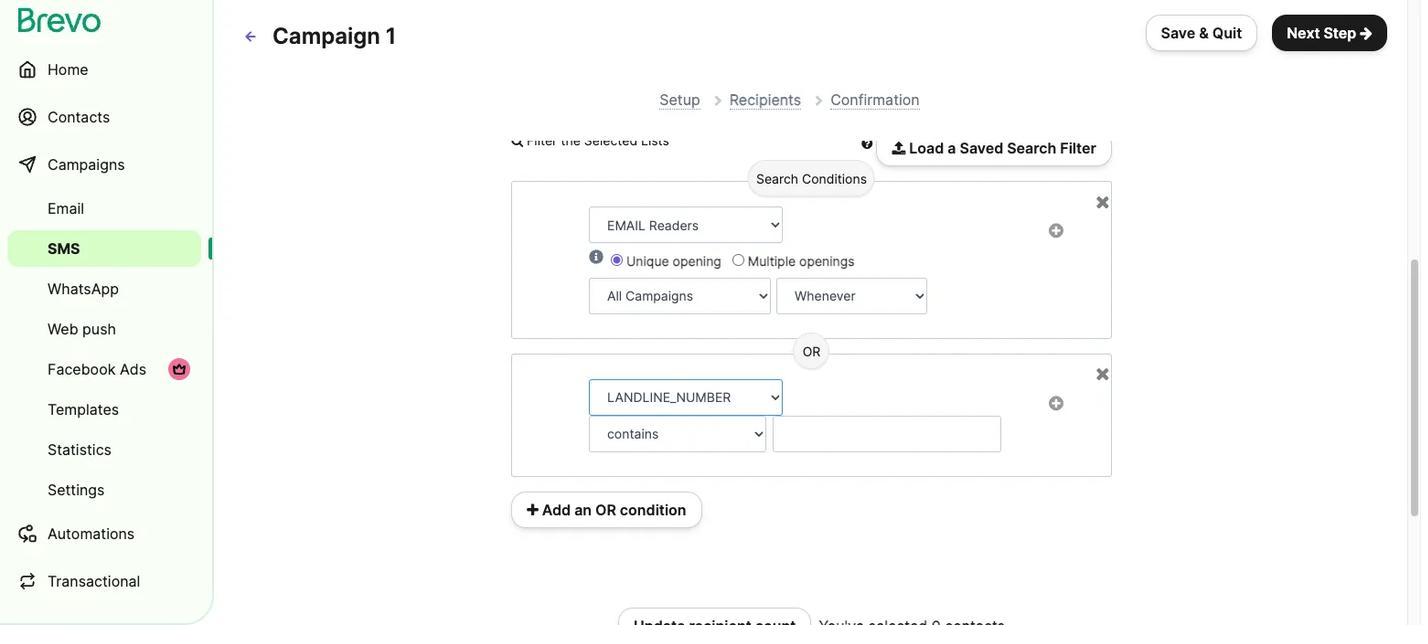 Task type: describe. For each thing, give the bounding box(es) containing it.
email link
[[7, 190, 201, 227]]

settings
[[48, 481, 105, 499]]

saved
[[960, 139, 1003, 157]]

contacts
[[48, 108, 110, 126]]

unique opening
[[626, 253, 721, 269]]

the
[[561, 133, 581, 148]]

upload image
[[892, 141, 906, 155]]

1 vertical spatial search
[[756, 171, 798, 187]]

load a saved search filter button
[[876, 130, 1112, 166]]

quit
[[1212, 24, 1242, 42]]

campaigns link
[[7, 143, 201, 187]]

1
[[386, 23, 396, 49]]

push
[[82, 320, 116, 338]]

left___rvooi image
[[172, 362, 187, 377]]

openings
[[799, 253, 855, 269]]

lists
[[641, 133, 669, 148]]

confirmation link
[[830, 91, 920, 110]]

transactional link
[[7, 560, 201, 604]]

statistics
[[48, 441, 112, 459]]

facebook
[[48, 360, 116, 379]]

&
[[1199, 24, 1209, 42]]

facebook ads link
[[7, 351, 201, 388]]

sms
[[48, 240, 80, 258]]

web
[[48, 320, 78, 338]]

save & quit button
[[1145, 15, 1258, 51]]

conditions
[[802, 171, 867, 187]]

transactional
[[48, 572, 140, 591]]

sms link
[[7, 230, 201, 267]]

web push
[[48, 320, 116, 338]]

search conditions
[[756, 171, 867, 187]]

0 horizontal spatial filter
[[527, 133, 557, 148]]

load
[[909, 139, 944, 157]]

1 horizontal spatial or
[[803, 344, 821, 359]]

multiple openings
[[748, 253, 855, 269]]

filter the selected lists
[[523, 133, 673, 148]]

facebook ads
[[48, 360, 146, 379]]

templates
[[48, 401, 119, 419]]

question circle image
[[862, 137, 873, 150]]

templates link
[[7, 391, 201, 428]]



Task type: locate. For each thing, give the bounding box(es) containing it.
selected
[[584, 133, 637, 148]]

campaign 1
[[273, 23, 396, 49]]

save
[[1161, 24, 1195, 42]]

filter inside button
[[1060, 139, 1096, 157]]

0 horizontal spatial or
[[595, 501, 616, 519]]

search inside button
[[1007, 139, 1057, 157]]

setup
[[660, 91, 700, 109]]

confirmation
[[830, 91, 920, 109]]

next
[[1287, 24, 1320, 42]]

email
[[48, 199, 84, 218]]

load a saved search filter
[[906, 139, 1096, 157]]

next step button
[[1272, 15, 1387, 51]]

arrow right image
[[1360, 26, 1373, 40]]

a
[[948, 139, 956, 157]]

0 vertical spatial search
[[1007, 139, 1057, 157]]

ads
[[120, 360, 146, 379]]

an
[[574, 501, 592, 519]]

multiple
[[748, 253, 796, 269]]

None text field
[[773, 416, 1001, 453]]

add an or condition
[[538, 501, 686, 519]]

recipients link
[[729, 91, 801, 110]]

plus circle image for search conditions
[[1049, 225, 1063, 238]]

2 plus circle image from the top
[[1049, 398, 1063, 411]]

search right saved
[[1007, 139, 1057, 157]]

1 plus circle image from the top
[[1049, 225, 1063, 238]]

opening
[[673, 253, 721, 269]]

0 vertical spatial plus circle image
[[1049, 225, 1063, 238]]

0 horizontal spatial search
[[756, 171, 798, 187]]

add
[[542, 501, 571, 519]]

statistics link
[[7, 432, 201, 468]]

0 vertical spatial or
[[803, 344, 821, 359]]

whatsapp
[[48, 280, 119, 298]]

1 horizontal spatial filter
[[1060, 139, 1096, 157]]

search left conditions on the right of page
[[756, 171, 798, 187]]

or right an at the bottom of page
[[595, 501, 616, 519]]

search image
[[511, 134, 523, 147]]

1 vertical spatial plus circle image
[[1049, 398, 1063, 411]]

plus circle image for or
[[1049, 398, 1063, 411]]

automations
[[48, 525, 135, 543]]

setup link
[[660, 91, 700, 110]]

None radio
[[611, 254, 623, 266]]

home link
[[7, 48, 201, 91]]

step
[[1324, 24, 1356, 42]]

or down multiple openings
[[803, 344, 821, 359]]

web push link
[[7, 311, 201, 348]]

unique
[[626, 253, 669, 269]]

1 horizontal spatial search
[[1007, 139, 1057, 157]]

contacts link
[[7, 95, 201, 139]]

plus circle image
[[1049, 225, 1063, 238], [1049, 398, 1063, 411]]

automations link
[[7, 512, 201, 556]]

None radio
[[732, 254, 744, 266]]

whatsapp link
[[7, 271, 201, 307]]

condition
[[620, 501, 686, 519]]

or
[[803, 344, 821, 359], [595, 501, 616, 519]]

home
[[48, 60, 88, 79]]

next step
[[1287, 24, 1356, 42]]

recipients
[[729, 91, 801, 109]]

campaign
[[273, 23, 380, 49]]

search
[[1007, 139, 1057, 157], [756, 171, 798, 187]]

save & quit
[[1161, 24, 1242, 42]]

1 vertical spatial or
[[595, 501, 616, 519]]

campaigns
[[48, 155, 125, 174]]

settings link
[[7, 472, 201, 508]]

filter
[[527, 133, 557, 148], [1060, 139, 1096, 157]]

plus image
[[527, 503, 538, 518]]



Task type: vqa. For each thing, say whether or not it's contained in the screenshot.
all
no



